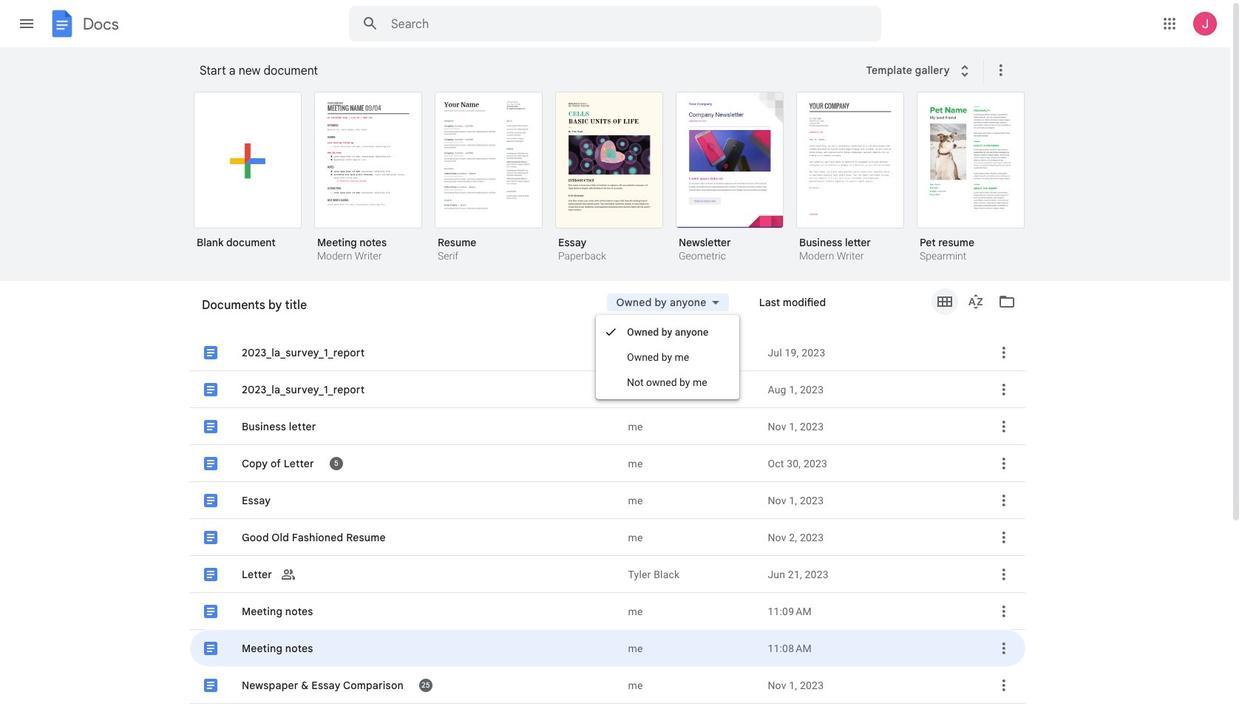 Task type: vqa. For each thing, say whether or not it's contained in the screenshot.
3rd Last opened by me Nov 1, 2023 element from the top
yes



Task type: locate. For each thing, give the bounding box(es) containing it.
4 more actions. popup button. image from the top
[[996, 529, 1013, 547]]

last opened by me nov 1, 2023 element
[[768, 419, 973, 434], [768, 493, 973, 508], [768, 678, 973, 693]]

last opened by me jun 21, 2023 element
[[768, 567, 973, 582]]

0 vertical spatial medium image
[[202, 344, 220, 362]]

option
[[194, 92, 302, 260], [314, 92, 422, 264], [435, 92, 543, 264], [556, 92, 664, 264], [676, 92, 784, 264], [797, 92, 905, 264], [917, 92, 1025, 264], [190, 289, 1026, 712], [190, 334, 1026, 371], [190, 371, 1026, 408], [190, 408, 1026, 445], [190, 445, 1026, 482], [190, 482, 1026, 519], [190, 519, 1026, 556], [190, 593, 1026, 630], [190, 630, 1026, 667], [190, 667, 1026, 704], [190, 704, 1026, 712]]

owned by me element for the last opened by me aug 1, 2023 element
[[628, 382, 756, 397]]

1 more actions. popup button. image from the top
[[996, 344, 1013, 362]]

copy of letter google docs 5 follow ups element
[[240, 454, 620, 472]]

owned by me element for 1st last opened by me nov 1, 2023 element from the top of the page
[[628, 419, 756, 434]]

3 more actions. popup button. image from the top
[[996, 640, 1013, 658]]

3 more actions. popup button. image from the top
[[996, 492, 1013, 510]]

last opened by me nov 2, 2023 element
[[768, 530, 973, 545]]

8 owned by me element from the top
[[628, 641, 756, 656]]

more actions. popup button. image for last opened by me 11:09 am 'element' at the bottom of the page
[[996, 603, 1013, 621]]

owned by me element for 'last opened by me nov 2, 2023' element
[[628, 530, 756, 545]]

last opened by me nov 1, 2023 element down last opened by me 11:08 am element at the right bottom
[[768, 678, 973, 693]]

1 vertical spatial medium image
[[202, 603, 220, 621]]

list box
[[194, 89, 1045, 282], [190, 289, 1026, 712]]

2 more actions. popup button. image from the top
[[996, 455, 1013, 473]]

5 more actions. popup button. image from the top
[[996, 566, 1013, 584]]

more actions. popup button. image
[[996, 344, 1013, 362], [996, 381, 1013, 399], [996, 492, 1013, 510], [996, 529, 1013, 547], [996, 566, 1013, 584], [996, 603, 1013, 621]]

6 owned by me element from the top
[[628, 530, 756, 545]]

template gallery image
[[956, 62, 974, 80]]

medium image
[[707, 294, 725, 311], [202, 381, 220, 399], [202, 418, 220, 436], [202, 455, 220, 473], [202, 492, 220, 510], [202, 529, 220, 547], [202, 566, 220, 584], [202, 640, 220, 658], [202, 677, 220, 695]]

medium image
[[202, 344, 220, 362], [202, 603, 220, 621]]

medium image for owned by me element associated with second last opened by me nov 1, 2023 element
[[202, 492, 220, 510]]

more actions. popup button. image for last opened by me oct 30, 2023 element
[[996, 455, 1013, 473]]

main menu image
[[18, 15, 36, 33]]

more actions. popup button. image for last opened by me jun 21, 2023 element at right
[[996, 566, 1013, 584]]

letter google docs element
[[234, 289, 620, 712]]

1 more actions. popup button. image from the top
[[996, 418, 1013, 436]]

newspaper & essay comparison google docs 25 follow ups element
[[240, 676, 620, 694]]

2 vertical spatial last opened by me nov 1, 2023 element
[[768, 678, 973, 693]]

6 more actions. popup button. image from the top
[[996, 603, 1013, 621]]

last opened by me 11:09 am element
[[768, 604, 973, 619]]

2 medium image from the top
[[202, 603, 220, 621]]

owned by me element for last opened by me oct 30, 2023 element
[[628, 456, 756, 471]]

medium image for 'last opened by me nov 2, 2023' element's owned by me element
[[202, 529, 220, 547]]

5 owned by me element from the top
[[628, 493, 756, 508]]

1 owned by me element from the top
[[628, 345, 756, 360]]

2 more actions. popup button. image from the top
[[996, 381, 1013, 399]]

4 owned by me element from the top
[[628, 456, 756, 471]]

more actions. popup button. image for second last opened by me nov 1, 2023 element
[[996, 492, 1013, 510]]

medium image for 1st last opened by me nov 1, 2023 element from the top of the page's owned by me element
[[202, 418, 220, 436]]

7 owned by me element from the top
[[628, 604, 756, 619]]

medium image for owned by tyler black element
[[202, 566, 220, 584]]

4 more actions. popup button. image from the top
[[996, 677, 1013, 695]]

1 vertical spatial list box
[[190, 289, 1026, 712]]

owned by tyler black element
[[628, 567, 756, 582]]

1 vertical spatial last opened by me nov 1, 2023 element
[[768, 493, 973, 508]]

menu
[[596, 315, 740, 399]]

None search field
[[349, 6, 882, 41]]

last opened by me jul 19, 2023 element
[[768, 345, 973, 360]]

owned by me element
[[628, 345, 756, 360], [628, 382, 756, 397], [628, 419, 756, 434], [628, 456, 756, 471], [628, 493, 756, 508], [628, 530, 756, 545], [628, 604, 756, 619], [628, 641, 756, 656], [628, 678, 756, 693]]

0 vertical spatial heading
[[200, 47, 857, 95]]

more actions. popup button. image for last opened by me 11:08 am element at the right bottom
[[996, 640, 1013, 658]]

heading
[[200, 47, 857, 95], [190, 281, 585, 328]]

more actions. popup button. image for the last opened by me aug 1, 2023 element
[[996, 381, 1013, 399]]

9 owned by me element from the top
[[628, 678, 756, 693]]

3 owned by me element from the top
[[628, 419, 756, 434]]

2 owned by me element from the top
[[628, 382, 756, 397]]

last opened by me nov 1, 2023 element down the last opened by me aug 1, 2023 element
[[768, 419, 973, 434]]

more actions. popup button. image
[[996, 418, 1013, 436], [996, 455, 1013, 473], [996, 640, 1013, 658], [996, 677, 1013, 695]]

medium image for owned by me element associated with the last opened by me aug 1, 2023 element
[[202, 381, 220, 399]]

owned by me element for last opened by me 11:08 am element at the right bottom
[[628, 641, 756, 656]]

1 medium image from the top
[[202, 344, 220, 362]]

0 vertical spatial last opened by me nov 1, 2023 element
[[768, 419, 973, 434]]

last opened by me nov 1, 2023 element up 'last opened by me nov 2, 2023' element
[[768, 493, 973, 508]]



Task type: describe. For each thing, give the bounding box(es) containing it.
medium image for the last opened by me jul 19, 2023 element
[[202, 344, 220, 362]]

2 last opened by me nov 1, 2023 element from the top
[[768, 493, 973, 508]]

grid view image
[[937, 293, 954, 311]]

medium image for last opened by me 11:09 am 'element' at the bottom of the page
[[202, 603, 220, 621]]

owned by me element for last opened by me 11:09 am 'element' at the bottom of the page
[[628, 604, 756, 619]]

3 last opened by me nov 1, 2023 element from the top
[[768, 678, 973, 693]]

owned by me element for 3rd last opened by me nov 1, 2023 element
[[628, 678, 756, 693]]

more actions. popup button. image for 'last opened by me nov 2, 2023' element
[[996, 529, 1013, 547]]

more actions. popup button. image for the last opened by me jul 19, 2023 element
[[996, 344, 1013, 362]]

search image
[[356, 9, 385, 38]]

more actions. popup button. image for 1st last opened by me nov 1, 2023 element from the top of the page
[[996, 418, 1013, 436]]

medium image for owned by me element associated with last opened by me 11:08 am element at the right bottom
[[202, 640, 220, 658]]

1 vertical spatial heading
[[190, 281, 585, 328]]

medium image for owned by me element corresponding to 3rd last opened by me nov 1, 2023 element
[[202, 677, 220, 695]]

medium image for owned by me element related to last opened by me oct 30, 2023 element
[[202, 455, 220, 473]]

owned by me element for second last opened by me nov 1, 2023 element
[[628, 493, 756, 508]]

last opened by me 11:08 am element
[[768, 641, 973, 656]]

owned by me element for the last opened by me jul 19, 2023 element
[[628, 345, 756, 360]]

last opened by me aug 1, 2023 element
[[768, 382, 973, 397]]

more actions. image
[[990, 61, 1010, 79]]

last opened by me oct 30, 2023 element
[[768, 456, 973, 471]]

1 last opened by me nov 1, 2023 element from the top
[[768, 419, 973, 434]]

Search bar text field
[[391, 17, 845, 32]]

more actions. popup button. image for 3rd last opened by me nov 1, 2023 element
[[996, 677, 1013, 695]]

0 vertical spatial list box
[[194, 89, 1045, 282]]



